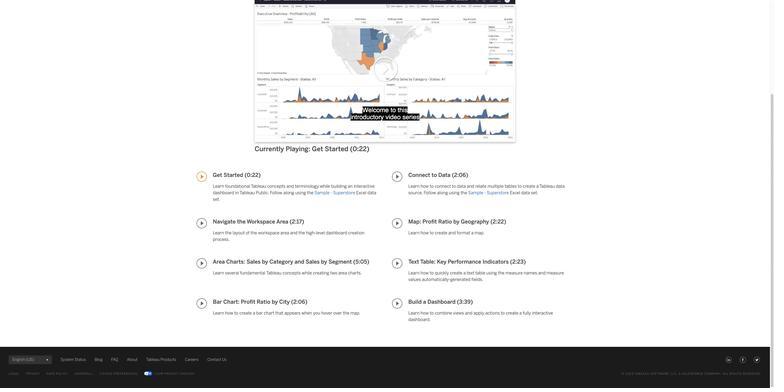 Task type: vqa. For each thing, say whether or not it's contained in the screenshot.


Task type: describe. For each thing, give the bounding box(es) containing it.
0 horizontal spatial data
[[47, 373, 55, 376]]

©
[[622, 373, 625, 376]]

us
[[222, 358, 227, 363]]

connect
[[408, 172, 430, 179]]

get started (0:22)
[[213, 172, 261, 179]]

using inside learn how to quickly create a text table using the measure names and measure values automatically-generated fields.
[[486, 271, 497, 276]]

several
[[225, 271, 239, 276]]

and inside learn how to connect to data and relate multiple tables to create a tableau data source. follow along using the
[[467, 184, 474, 189]]

when
[[301, 311, 312, 316]]

learn for area
[[213, 271, 224, 276]]

your privacy choices
[[154, 373, 195, 376]]

using inside learn foundational tableau concepts and terminology while building an interactive dashboard in tableau public. follow along using the
[[295, 191, 306, 196]]

you
[[313, 311, 320, 316]]

privacy link
[[26, 371, 40, 378]]

play video image for navigate
[[197, 219, 207, 229]]

by left city on the left of page
[[272, 299, 278, 306]]

combine
[[435, 311, 452, 316]]

generated
[[450, 277, 471, 283]]

© 2023 tableau software, llc, a salesforce company. all rights reserved.
[[622, 373, 761, 376]]

system status
[[61, 358, 86, 363]]

1 horizontal spatial set.
[[531, 191, 538, 196]]

create inside learn how to combine views and apply actions to create a fully interactive dashboard.
[[506, 311, 518, 316]]

(5:05)
[[353, 259, 369, 266]]

data inside excel data set.
[[367, 191, 376, 196]]

play video image for get
[[197, 172, 207, 182]]

legal
[[9, 373, 19, 376]]

cookie
[[100, 373, 112, 376]]

software,
[[651, 373, 670, 376]]

and left format
[[448, 231, 456, 236]]

(us)
[[26, 358, 34, 363]]

play video image for text
[[392, 259, 402, 269]]

process.
[[213, 237, 230, 242]]

0 horizontal spatial (0:22)
[[245, 172, 261, 179]]

appears
[[284, 311, 300, 316]]

build a dashboard (3:39)
[[408, 299, 473, 306]]

your privacy choices link
[[144, 371, 195, 378]]

1 horizontal spatial map.
[[475, 231, 485, 236]]

follow inside learn foundational tableau concepts and terminology while building an interactive dashboard in tableau public. follow along using the
[[270, 191, 282, 196]]

learn how to connect to data and relate multiple tables to create a tableau data source. follow along using the
[[408, 184, 565, 196]]

build
[[408, 299, 422, 306]]

table
[[475, 271, 485, 276]]

learn for get
[[213, 184, 224, 189]]

hover
[[321, 311, 332, 316]]

indicators
[[483, 259, 509, 266]]

2 sales from the left
[[306, 259, 320, 266]]

uninstall
[[74, 373, 93, 376]]

uninstall link
[[74, 371, 93, 378]]

connect to data (2:06)
[[408, 172, 468, 179]]

play video image for map:
[[392, 219, 402, 229]]

workspace
[[258, 231, 279, 236]]

along inside learn how to connect to data and relate multiple tables to create a tableau data source. follow along using the
[[437, 191, 448, 196]]

currently playing: get started (0:22)
[[255, 145, 369, 153]]

learn for connect
[[408, 184, 420, 189]]

names
[[524, 271, 537, 276]]

a left bar
[[253, 311, 255, 316]]

bar
[[213, 299, 222, 306]]

a right "build"
[[423, 299, 426, 306]]

excel inside excel data set.
[[356, 191, 366, 196]]

sample - superstore link for get started (0:22)
[[314, 191, 355, 196]]

tableau inside learn how to connect to data and relate multiple tables to create a tableau data source. follow along using the
[[540, 184, 555, 189]]

0 horizontal spatial while
[[302, 271, 312, 276]]

status
[[75, 358, 86, 363]]

2023
[[625, 373, 634, 376]]

text
[[408, 259, 419, 266]]

- for sample - superstore excel data set.
[[484, 191, 486, 196]]

of
[[246, 231, 250, 236]]

system
[[61, 358, 74, 363]]

1 horizontal spatial profit
[[423, 219, 437, 225]]

create inside learn how to connect to data and relate multiple tables to create a tableau data source. follow along using the
[[523, 184, 535, 189]]

blog link
[[95, 357, 103, 364]]

chart
[[264, 311, 274, 316]]

charts.
[[348, 271, 362, 276]]

1 sales from the left
[[247, 259, 261, 266]]

contact
[[207, 358, 221, 363]]

concepts inside learn foundational tableau concepts and terminology while building an interactive dashboard in tableau public. follow along using the
[[267, 184, 285, 189]]

and inside learn how to quickly create a text table using the measure names and measure values automatically-generated fields.
[[538, 271, 546, 276]]

table:
[[420, 259, 436, 266]]

1 privacy from the left
[[26, 373, 40, 376]]

foundational
[[225, 184, 250, 189]]

faq
[[111, 358, 118, 363]]

create down map: profit ratio by geography (2:22)
[[435, 231, 447, 236]]

by up format
[[453, 219, 460, 225]]

key
[[437, 259, 447, 266]]

map:
[[408, 219, 421, 225]]

english (us)
[[12, 358, 34, 363]]

segment
[[329, 259, 352, 266]]

tableau products link
[[146, 357, 176, 364]]

play video image for bar
[[197, 299, 207, 309]]

careers
[[185, 358, 199, 363]]

format
[[457, 231, 470, 236]]

and inside learn foundational tableau concepts and terminology while building an interactive dashboard in tableau public. follow along using the
[[286, 184, 294, 189]]

learn how to create and format a map.
[[408, 231, 485, 236]]

learn how to combine views and apply actions to create a fully interactive dashboard.
[[408, 311, 553, 323]]

choices
[[180, 373, 195, 376]]

dashboard
[[428, 299, 456, 306]]

dashboard.
[[408, 318, 431, 323]]

learn how to quickly create a text table using the measure names and measure values automatically-generated fields.
[[408, 271, 564, 283]]

superstore for sample - superstore
[[333, 191, 355, 196]]

area inside learn the layout of the workspace area and the high-level dashboard creation process.
[[280, 231, 289, 236]]

superstore for sample - superstore excel data set.
[[487, 191, 509, 196]]

level
[[316, 231, 325, 236]]

products
[[161, 358, 176, 363]]

play video image for connect
[[392, 172, 402, 182]]

the inside learn how to connect to data and relate multiple tables to create a tableau data source. follow along using the
[[461, 191, 467, 196]]

sample for sample - superstore
[[314, 191, 330, 196]]

0 horizontal spatial profit
[[241, 299, 255, 306]]

1 horizontal spatial get
[[312, 145, 323, 153]]

about link
[[127, 357, 138, 364]]

0 horizontal spatial ratio
[[257, 299, 270, 306]]

1 horizontal spatial area
[[338, 271, 347, 276]]

learn for map:
[[408, 231, 420, 236]]

sample for sample - superstore excel data set.
[[468, 191, 483, 196]]

to inside learn how to quickly create a text table using the measure names and measure values automatically-generated fields.
[[430, 271, 434, 276]]

all
[[723, 373, 729, 376]]

two
[[330, 271, 337, 276]]

1 horizontal spatial (0:22)
[[350, 145, 369, 153]]

building
[[331, 184, 347, 189]]

cookie preferences
[[100, 373, 137, 376]]

how for to
[[421, 184, 429, 189]]

create left bar
[[239, 311, 252, 316]]

that
[[275, 311, 283, 316]]

high-
[[306, 231, 316, 236]]

legal link
[[9, 371, 19, 378]]

sample - superstore link for connect to data (2:06)
[[468, 191, 509, 196]]

company.
[[704, 373, 722, 376]]

play video image for area
[[197, 259, 207, 269]]

how for table:
[[421, 271, 429, 276]]



Task type: locate. For each thing, give the bounding box(es) containing it.
concepts down area charts: sales by category and sales by segment (5:05)
[[283, 271, 301, 276]]

1 vertical spatial dashboard
[[326, 231, 347, 236]]

0 vertical spatial area
[[276, 219, 288, 225]]

follow right "source."
[[424, 191, 436, 196]]

1 vertical spatial get
[[213, 172, 222, 179]]

tableau
[[251, 184, 266, 189], [540, 184, 555, 189], [240, 191, 255, 196], [266, 271, 282, 276], [146, 358, 160, 363], [635, 373, 650, 376]]

learn for navigate
[[213, 231, 224, 236]]

by
[[453, 219, 460, 225], [262, 259, 268, 266], [321, 259, 327, 266], [272, 299, 278, 306]]

along
[[283, 191, 294, 196], [437, 191, 448, 196]]

and inside learn the layout of the workspace area and the high-level dashboard creation process.
[[290, 231, 298, 236]]

follow
[[270, 191, 282, 196], [424, 191, 436, 196]]

learn up values
[[408, 271, 420, 276]]

learn up "source."
[[408, 184, 420, 189]]

2 sample - superstore link from the left
[[468, 191, 509, 196]]

along inside learn foundational tableau concepts and terminology while building an interactive dashboard in tableau public. follow along using the
[[283, 191, 294, 196]]

area left charts:
[[213, 259, 225, 266]]

sample
[[314, 191, 330, 196], [468, 191, 483, 196]]

1 horizontal spatial ratio
[[438, 219, 452, 225]]

by up creating
[[321, 259, 327, 266]]

creating
[[313, 271, 329, 276]]

interactive right an
[[354, 184, 375, 189]]

learn up process. on the left bottom of the page
[[213, 231, 224, 236]]

fully
[[523, 311, 531, 316]]

performance
[[448, 259, 481, 266]]

set. inside excel data set.
[[213, 197, 220, 202]]

2 sample from the left
[[468, 191, 483, 196]]

bar
[[256, 311, 263, 316]]

(2:22)
[[491, 219, 506, 225]]

0 vertical spatial area
[[280, 231, 289, 236]]

1 along from the left
[[283, 191, 294, 196]]

excel data set.
[[213, 191, 376, 202]]

interactive
[[354, 184, 375, 189], [532, 311, 553, 316]]

2 privacy from the left
[[164, 373, 179, 376]]

superstore down building
[[333, 191, 355, 196]]

along right public.
[[283, 191, 294, 196]]

0 horizontal spatial (2:06)
[[291, 299, 307, 306]]

how down table:
[[421, 271, 429, 276]]

0 horizontal spatial excel
[[356, 191, 366, 196]]

and down (2:17)
[[290, 231, 298, 236]]

1 vertical spatial ratio
[[257, 299, 270, 306]]

sample down terminology on the top of page
[[314, 191, 330, 196]]

excel down tables
[[510, 191, 520, 196]]

about
[[127, 358, 138, 363]]

1 vertical spatial set.
[[213, 197, 220, 202]]

sample - superstore
[[314, 191, 355, 196]]

0 horizontal spatial area
[[213, 259, 225, 266]]

while left creating
[[302, 271, 312, 276]]

0 horizontal spatial area
[[280, 231, 289, 236]]

measure right names
[[547, 271, 564, 276]]

1 horizontal spatial -
[[484, 191, 486, 196]]

quickly
[[435, 271, 449, 276]]

learn inside learn how to combine views and apply actions to create a fully interactive dashboard.
[[408, 311, 420, 316]]

- for sample - superstore
[[331, 191, 332, 196]]

using down terminology on the top of page
[[295, 191, 306, 196]]

play video image for build
[[392, 299, 402, 309]]

sample - superstore link down building
[[314, 191, 355, 196]]

how down chart: at the bottom
[[225, 311, 233, 316]]

0 vertical spatial profit
[[423, 219, 437, 225]]

privacy right your
[[164, 373, 179, 376]]

1 vertical spatial profit
[[241, 299, 255, 306]]

ratio up learn how to create and format a map.
[[438, 219, 452, 225]]

0 horizontal spatial follow
[[270, 191, 282, 196]]

the inside learn how to quickly create a text table using the measure names and measure values automatically-generated fields.
[[498, 271, 505, 276]]

faq link
[[111, 357, 118, 364]]

0 vertical spatial concepts
[[267, 184, 285, 189]]

1 sample from the left
[[314, 191, 330, 196]]

a inside learn how to quickly create a text table using the measure names and measure values automatically-generated fields.
[[463, 271, 466, 276]]

0 horizontal spatial superstore
[[333, 191, 355, 196]]

learn inside learn foundational tableau concepts and terminology while building an interactive dashboard in tableau public. follow along using the
[[213, 184, 224, 189]]

navigate
[[213, 219, 236, 225]]

data
[[438, 172, 451, 179], [47, 373, 55, 376]]

and right names
[[538, 271, 546, 276]]

0 horizontal spatial using
[[295, 191, 306, 196]]

excel right sample - superstore
[[356, 191, 366, 196]]

a
[[536, 184, 539, 189], [471, 231, 474, 236], [463, 271, 466, 276], [423, 299, 426, 306], [253, 311, 255, 316], [519, 311, 522, 316], [679, 373, 681, 376]]

1 vertical spatial data
[[47, 373, 55, 376]]

dashboard left "in"
[[213, 191, 234, 196]]

english
[[12, 358, 25, 363]]

learn for build
[[408, 311, 420, 316]]

1 horizontal spatial sales
[[306, 259, 320, 266]]

how up "source."
[[421, 184, 429, 189]]

1 follow from the left
[[270, 191, 282, 196]]

area
[[276, 219, 288, 225], [213, 259, 225, 266]]

play video image left bar
[[197, 299, 207, 309]]

follow right public.
[[270, 191, 282, 196]]

map: profit ratio by geography (2:22)
[[408, 219, 506, 225]]

1 vertical spatial while
[[302, 271, 312, 276]]

a right llc, on the bottom
[[679, 373, 681, 376]]

dashboard
[[213, 191, 234, 196], [326, 231, 347, 236]]

careers link
[[185, 357, 199, 364]]

(2:17)
[[290, 219, 304, 225]]

1 superstore from the left
[[333, 191, 355, 196]]

connect
[[435, 184, 451, 189]]

how down map:
[[421, 231, 429, 236]]

learn left several
[[213, 271, 224, 276]]

create left fully
[[506, 311, 518, 316]]

create up generated
[[450, 271, 462, 276]]

map. right over
[[350, 311, 360, 316]]

workspace
[[247, 219, 275, 225]]

play video image
[[392, 172, 402, 182], [392, 219, 402, 229], [392, 259, 402, 269], [197, 299, 207, 309]]

1 vertical spatial area
[[213, 259, 225, 266]]

by left category
[[262, 259, 268, 266]]

rights
[[730, 373, 742, 376]]

superstore down the multiple on the top right of the page
[[487, 191, 509, 196]]

0 horizontal spatial privacy
[[26, 373, 40, 376]]

learn down bar
[[213, 311, 224, 316]]

the inside learn foundational tableau concepts and terminology while building an interactive dashboard in tableau public. follow along using the
[[307, 191, 313, 196]]

dashboard inside learn the layout of the workspace area and the high-level dashboard creation process.
[[326, 231, 347, 236]]

and
[[286, 184, 294, 189], [467, 184, 474, 189], [290, 231, 298, 236], [448, 231, 456, 236], [295, 259, 304, 266], [538, 271, 546, 276], [465, 311, 473, 316]]

1 - from the left
[[331, 191, 332, 196]]

how up dashboard.
[[421, 311, 429, 316]]

-
[[331, 191, 332, 196], [484, 191, 486, 196]]

learn the layout of the workspace area and the high-level dashboard creation process.
[[213, 231, 364, 242]]

1 vertical spatial concepts
[[283, 271, 301, 276]]

your
[[154, 373, 164, 376]]

chart:
[[223, 299, 240, 306]]

using inside learn how to connect to data and relate multiple tables to create a tableau data source. follow along using the
[[449, 191, 460, 196]]

a inside learn how to connect to data and relate multiple tables to create a tableau data source. follow along using the
[[536, 184, 539, 189]]

1 horizontal spatial data
[[438, 172, 451, 179]]

1 horizontal spatial interactive
[[532, 311, 553, 316]]

1 horizontal spatial superstore
[[487, 191, 509, 196]]

play video image left connect
[[392, 172, 402, 182]]

learn down map:
[[408, 231, 420, 236]]

dashboard inside learn foundational tableau concepts and terminology while building an interactive dashboard in tableau public. follow along using the
[[213, 191, 234, 196]]

policy
[[56, 373, 68, 376]]

a right tables
[[536, 184, 539, 189]]

1 horizontal spatial measure
[[547, 271, 564, 276]]

1 horizontal spatial dashboard
[[326, 231, 347, 236]]

profit right chart: at the bottom
[[241, 299, 255, 306]]

follow inside learn how to connect to data and relate multiple tables to create a tableau data source. follow along using the
[[424, 191, 436, 196]]

data
[[457, 184, 466, 189], [556, 184, 565, 189], [367, 191, 376, 196], [521, 191, 530, 196]]

1 horizontal spatial sample
[[468, 191, 483, 196]]

a inside learn how to combine views and apply actions to create a fully interactive dashboard.
[[519, 311, 522, 316]]

0 vertical spatial set.
[[531, 191, 538, 196]]

0 horizontal spatial dashboard
[[213, 191, 234, 196]]

in
[[235, 191, 239, 196]]

measure down (2:23)
[[505, 271, 523, 276]]

how inside learn how to quickly create a text table using the measure names and measure values automatically-generated fields.
[[421, 271, 429, 276]]

- down relate
[[484, 191, 486, 196]]

llc,
[[671, 373, 678, 376]]

0 horizontal spatial interactive
[[354, 184, 375, 189]]

0 vertical spatial started
[[325, 145, 348, 153]]

create right tables
[[523, 184, 535, 189]]

concepts up public.
[[267, 184, 285, 189]]

play video image
[[197, 172, 207, 182], [197, 219, 207, 229], [197, 259, 207, 269], [392, 299, 402, 309]]

0 horizontal spatial -
[[331, 191, 332, 196]]

1 sample - superstore link from the left
[[314, 191, 355, 196]]

0 horizontal spatial get
[[213, 172, 222, 179]]

learn up dashboard.
[[408, 311, 420, 316]]

a right format
[[471, 231, 474, 236]]

1 excel from the left
[[356, 191, 366, 196]]

area right workspace
[[280, 231, 289, 236]]

learn
[[213, 184, 224, 189], [408, 184, 420, 189], [213, 231, 224, 236], [408, 231, 420, 236], [213, 271, 224, 276], [408, 271, 420, 276], [213, 311, 224, 316], [408, 311, 420, 316]]

area charts: sales by category and sales by segment (5:05)
[[213, 259, 369, 266]]

data policy
[[47, 373, 68, 376]]

play video image left map:
[[392, 219, 402, 229]]

reserved.
[[743, 373, 761, 376]]

area right two
[[338, 271, 347, 276]]

0 horizontal spatial sample - superstore link
[[314, 191, 355, 196]]

category
[[269, 259, 293, 266]]

how
[[421, 184, 429, 189], [421, 231, 429, 236], [421, 271, 429, 276], [225, 311, 233, 316], [421, 311, 429, 316]]

map.
[[475, 231, 485, 236], [350, 311, 360, 316]]

preferences
[[113, 373, 137, 376]]

1 horizontal spatial while
[[320, 184, 330, 189]]

multiple
[[488, 184, 504, 189]]

2 measure from the left
[[547, 271, 564, 276]]

learn several fundamental tableau concepts while creating two area charts.
[[213, 271, 362, 276]]

1 vertical spatial map.
[[350, 311, 360, 316]]

0 horizontal spatial map.
[[350, 311, 360, 316]]

2 - from the left
[[484, 191, 486, 196]]

1 horizontal spatial along
[[437, 191, 448, 196]]

2 excel from the left
[[510, 191, 520, 196]]

0 vertical spatial (2:06)
[[452, 172, 468, 179]]

set.
[[531, 191, 538, 196], [213, 197, 220, 202]]

cookie preferences button
[[100, 371, 137, 378]]

get
[[312, 145, 323, 153], [213, 172, 222, 179]]

dashboard right level
[[326, 231, 347, 236]]

(0:22)
[[350, 145, 369, 153], [245, 172, 261, 179]]

source.
[[408, 191, 423, 196]]

while up sample - superstore
[[320, 184, 330, 189]]

1 horizontal spatial follow
[[424, 191, 436, 196]]

and inside learn how to combine views and apply actions to create a fully interactive dashboard.
[[465, 311, 473, 316]]

blog
[[95, 358, 103, 363]]

1 vertical spatial (0:22)
[[245, 172, 261, 179]]

1 horizontal spatial privacy
[[164, 373, 179, 376]]

sales up creating
[[306, 259, 320, 266]]

1 horizontal spatial (2:06)
[[452, 172, 468, 179]]

1 vertical spatial started
[[224, 172, 243, 179]]

1 horizontal spatial area
[[276, 219, 288, 225]]

interactive inside learn how to combine views and apply actions to create a fully interactive dashboard.
[[532, 311, 553, 316]]

using down the connect
[[449, 191, 460, 196]]

learn foundational tableau concepts and terminology while building an interactive dashboard in tableau public. follow along using the
[[213, 184, 375, 196]]

map. down geography
[[475, 231, 485, 236]]

play video image left text
[[392, 259, 402, 269]]

0 vertical spatial (0:22)
[[350, 145, 369, 153]]

2 superstore from the left
[[487, 191, 509, 196]]

0 vertical spatial dashboard
[[213, 191, 234, 196]]

0 vertical spatial data
[[438, 172, 451, 179]]

1 horizontal spatial excel
[[510, 191, 520, 196]]

2 follow from the left
[[424, 191, 436, 196]]

1 horizontal spatial using
[[449, 191, 460, 196]]

0 horizontal spatial started
[[224, 172, 243, 179]]

0 vertical spatial get
[[312, 145, 323, 153]]

started
[[325, 145, 348, 153], [224, 172, 243, 179]]

apply
[[474, 311, 484, 316]]

and up learn several fundamental tableau concepts while creating two area charts. at the left bottom
[[295, 259, 304, 266]]

area left (2:17)
[[276, 219, 288, 225]]

how for chart:
[[225, 311, 233, 316]]

selected language element
[[12, 356, 48, 365]]

learn inside learn the layout of the workspace area and the high-level dashboard creation process.
[[213, 231, 224, 236]]

interactive right fully
[[532, 311, 553, 316]]

0 horizontal spatial set.
[[213, 197, 220, 202]]

navigate the workspace area (2:17)
[[213, 219, 304, 225]]

learn inside learn how to connect to data and relate multiple tables to create a tableau data source. follow along using the
[[408, 184, 420, 189]]

a left text
[[463, 271, 466, 276]]

how for profit
[[421, 231, 429, 236]]

a left fully
[[519, 311, 522, 316]]

2 horizontal spatial using
[[486, 271, 497, 276]]

0 vertical spatial ratio
[[438, 219, 452, 225]]

learn left foundational
[[213, 184, 224, 189]]

create inside learn how to quickly create a text table using the measure names and measure values automatically-generated fields.
[[450, 271, 462, 276]]

while inside learn foundational tableau concepts and terminology while building an interactive dashboard in tableau public. follow along using the
[[320, 184, 330, 189]]

- down building
[[331, 191, 332, 196]]

learn inside learn how to quickly create a text table using the measure names and measure values automatically-generated fields.
[[408, 271, 420, 276]]

data policy link
[[47, 371, 68, 378]]

sales up fundamental
[[247, 259, 261, 266]]

ratio up bar
[[257, 299, 270, 306]]

2 along from the left
[[437, 191, 448, 196]]

along down the connect
[[437, 191, 448, 196]]

learn for text
[[408, 271, 420, 276]]

the
[[307, 191, 313, 196], [461, 191, 467, 196], [237, 219, 246, 225], [225, 231, 232, 236], [251, 231, 257, 236], [299, 231, 305, 236], [498, 271, 505, 276], [343, 311, 349, 316]]

0 horizontal spatial measure
[[505, 271, 523, 276]]

data left "policy"
[[47, 373, 55, 376]]

text table: key performance indicators (2:23)
[[408, 259, 526, 266]]

1 vertical spatial area
[[338, 271, 347, 276]]

sample down relate
[[468, 191, 483, 196]]

0 horizontal spatial sales
[[247, 259, 261, 266]]

sample - superstore excel data set.
[[468, 191, 538, 196]]

automatically-
[[422, 277, 450, 283]]

1 vertical spatial (2:06)
[[291, 299, 307, 306]]

learn how to create a bar chart that appears when you hover over the map.
[[213, 311, 360, 316]]

privacy down selected language element
[[26, 373, 40, 376]]

1 vertical spatial interactive
[[532, 311, 553, 316]]

area
[[280, 231, 289, 236], [338, 271, 347, 276]]

0 horizontal spatial sample
[[314, 191, 330, 196]]

how inside learn how to combine views and apply actions to create a fully interactive dashboard.
[[421, 311, 429, 316]]

1 horizontal spatial sample - superstore link
[[468, 191, 509, 196]]

interactive inside learn foundational tableau concepts and terminology while building an interactive dashboard in tableau public. follow along using the
[[354, 184, 375, 189]]

creation
[[348, 231, 364, 236]]

currently
[[255, 145, 284, 153]]

using right table
[[486, 271, 497, 276]]

1 horizontal spatial started
[[325, 145, 348, 153]]

text
[[467, 271, 474, 276]]

actions
[[485, 311, 500, 316]]

contact us
[[207, 358, 227, 363]]

and left relate
[[467, 184, 474, 189]]

(2:06)
[[452, 172, 468, 179], [291, 299, 307, 306]]

0 vertical spatial while
[[320, 184, 330, 189]]

fundamental
[[240, 271, 265, 276]]

sample - superstore link down the multiple on the top right of the page
[[468, 191, 509, 196]]

0 horizontal spatial along
[[283, 191, 294, 196]]

1 measure from the left
[[505, 271, 523, 276]]

learn for bar
[[213, 311, 224, 316]]

and up excel data set.
[[286, 184, 294, 189]]

profit right map:
[[423, 219, 437, 225]]

and left apply
[[465, 311, 473, 316]]

how inside learn how to connect to data and relate multiple tables to create a tableau data source. follow along using the
[[421, 184, 429, 189]]

data up the connect
[[438, 172, 451, 179]]

0 vertical spatial interactive
[[354, 184, 375, 189]]

profit
[[423, 219, 437, 225], [241, 299, 255, 306]]

0 vertical spatial map.
[[475, 231, 485, 236]]

how for a
[[421, 311, 429, 316]]



